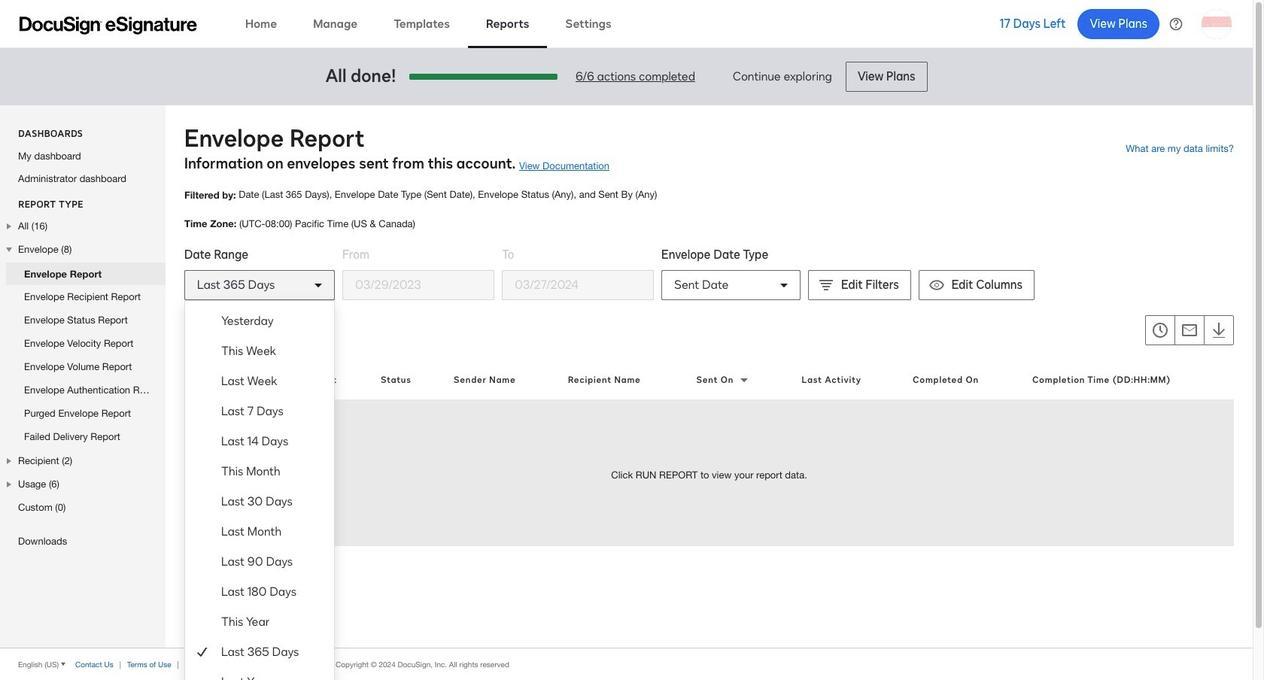 Task type: describe. For each thing, give the bounding box(es) containing it.
2 mm/dd/yyyy text field from the left
[[503, 271, 653, 299]]

1 mm/dd/yyyy text field from the left
[[343, 271, 494, 299]]

more info region
[[0, 648, 1253, 680]]



Task type: locate. For each thing, give the bounding box(es) containing it.
primary report detail actions group
[[184, 315, 334, 345]]

list box
[[185, 306, 334, 680]]

docusign esignature image
[[20, 16, 197, 34]]

secondary report detail actions group
[[1145, 315, 1234, 345]]

your uploaded profile image image
[[1202, 9, 1232, 39]]

1 horizontal spatial mm/dd/yyyy text field
[[503, 271, 653, 299]]

MM/DD/YYYY text field
[[343, 271, 494, 299], [503, 271, 653, 299]]

0 horizontal spatial mm/dd/yyyy text field
[[343, 271, 494, 299]]



Task type: vqa. For each thing, say whether or not it's contained in the screenshot.
More Info Region
yes



